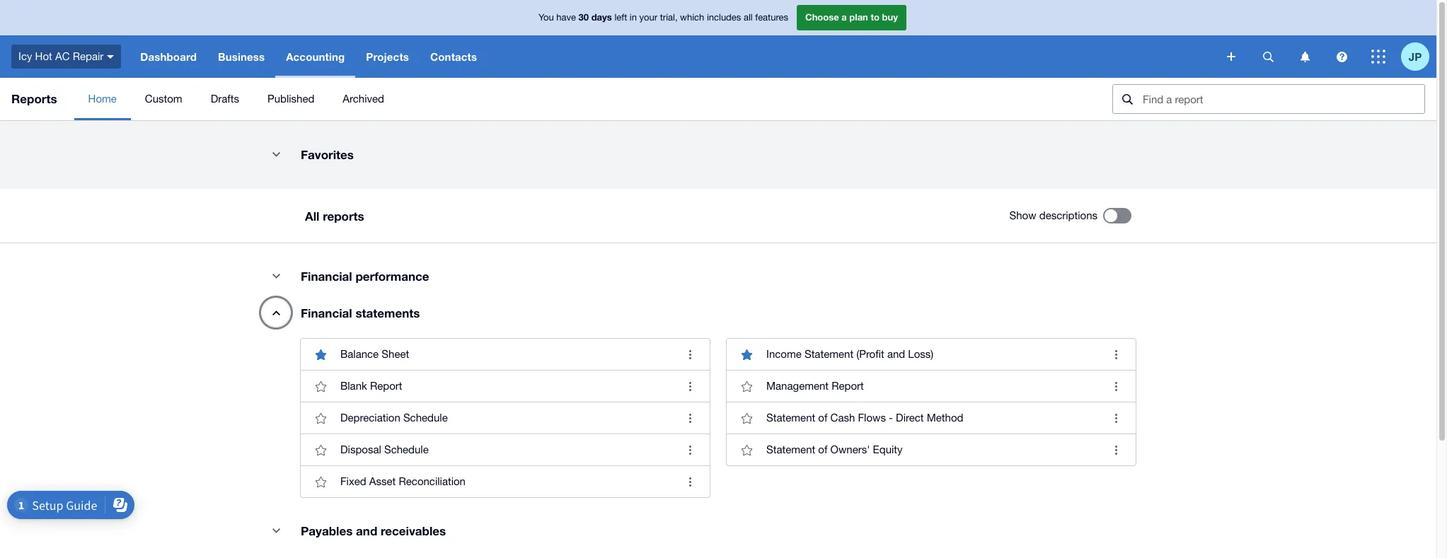 Task type: vqa. For each thing, say whether or not it's contained in the screenshot.
All reports
yes



Task type: locate. For each thing, give the bounding box(es) containing it.
custom
[[145, 93, 182, 105]]

navigation containing dashboard
[[130, 35, 1217, 78]]

1 of from the top
[[818, 412, 827, 424]]

None field
[[1112, 84, 1425, 114]]

2 horizontal spatial svg image
[[1371, 50, 1385, 64]]

statement of cash flows - direct method
[[766, 412, 963, 424]]

favorite image inside management report link
[[732, 372, 761, 400]]

buy
[[882, 11, 898, 23]]

remove favorite image
[[306, 340, 335, 369], [732, 340, 761, 369]]

disposal schedule link
[[301, 434, 710, 466]]

2 report from the left
[[832, 380, 864, 392]]

icy
[[18, 50, 32, 62]]

collapse report group image
[[262, 140, 290, 168], [262, 262, 290, 290], [262, 517, 290, 545]]

blank report link
[[301, 370, 710, 402]]

ac
[[55, 50, 70, 62]]

and right payables
[[356, 524, 377, 538]]

depreciation
[[340, 412, 400, 424]]

0 vertical spatial statement
[[804, 348, 853, 360]]

2 collapse report group image from the top
[[262, 262, 290, 290]]

more options image for blank report
[[676, 372, 704, 400]]

and
[[887, 348, 905, 360], [356, 524, 377, 538]]

2 vertical spatial statement
[[766, 444, 815, 456]]

schedule inside disposal schedule link
[[384, 444, 429, 456]]

1 horizontal spatial report
[[832, 380, 864, 392]]

collapse report group image left payables
[[262, 517, 290, 545]]

home
[[88, 93, 117, 105]]

balance
[[340, 348, 379, 360]]

management
[[766, 380, 829, 392]]

1 vertical spatial more options image
[[676, 436, 704, 464]]

1 collapse report group image from the top
[[262, 140, 290, 168]]

0 vertical spatial more options image
[[1102, 340, 1130, 369]]

which
[[680, 12, 704, 23]]

remove favorite image for income statement (profit and loss)
[[732, 340, 761, 369]]

schedule up "disposal schedule"
[[403, 412, 448, 424]]

collapse report group image left favorites
[[262, 140, 290, 168]]

collapse report group image up expand report group icon at the bottom left
[[262, 262, 290, 290]]

more options image for statement of cash flows - direct method
[[1102, 404, 1130, 432]]

favorite image inside fixed asset reconciliation link
[[306, 468, 335, 496]]

statement down management
[[766, 412, 815, 424]]

more options image for (profit
[[1102, 340, 1130, 369]]

your
[[639, 12, 657, 23]]

report for management report
[[832, 380, 864, 392]]

1 horizontal spatial favorite image
[[732, 404, 761, 432]]

2 remove favorite image from the left
[[732, 340, 761, 369]]

blank
[[340, 380, 367, 392]]

of left the cash
[[818, 412, 827, 424]]

0 vertical spatial of
[[818, 412, 827, 424]]

0 vertical spatial and
[[887, 348, 905, 360]]

2 vertical spatial collapse report group image
[[262, 517, 290, 545]]

svg image
[[1300, 51, 1309, 62], [1227, 52, 1235, 61], [107, 55, 114, 59]]

0 horizontal spatial svg image
[[107, 55, 114, 59]]

to
[[871, 11, 880, 23]]

all reports
[[305, 208, 364, 223]]

remove favorite image left income
[[732, 340, 761, 369]]

loss)
[[908, 348, 933, 360]]

choose
[[805, 11, 839, 23]]

more options image inside the statement of cash flows - direct method link
[[1102, 404, 1130, 432]]

all
[[744, 12, 753, 23]]

0 vertical spatial favorite image
[[732, 404, 761, 432]]

favorites
[[301, 147, 354, 162]]

remove favorite image left the balance
[[306, 340, 335, 369]]

banner
[[0, 0, 1436, 78]]

statement inside the statement of owners' equity link
[[766, 444, 815, 456]]

statement left owners'
[[766, 444, 815, 456]]

performance
[[355, 269, 429, 284]]

favorite image inside the statement of owners' equity link
[[732, 436, 761, 464]]

statement inside the statement of cash flows - direct method link
[[766, 412, 815, 424]]

of left owners'
[[818, 444, 827, 456]]

of
[[818, 412, 827, 424], [818, 444, 827, 456]]

statement for owners'
[[766, 444, 815, 456]]

0 horizontal spatial remove favorite image
[[306, 340, 335, 369]]

financial right expand report group icon at the bottom left
[[301, 306, 352, 321]]

income
[[766, 348, 802, 360]]

favorite image inside disposal schedule link
[[306, 436, 335, 464]]

1 financial from the top
[[301, 269, 352, 284]]

financial for financial performance
[[301, 269, 352, 284]]

and left the loss)
[[887, 348, 905, 360]]

2 of from the top
[[818, 444, 827, 456]]

hot
[[35, 50, 52, 62]]

1 remove favorite image from the left
[[306, 340, 335, 369]]

0 horizontal spatial and
[[356, 524, 377, 538]]

you
[[538, 12, 554, 23]]

30
[[579, 11, 589, 23]]

schedule inside depreciation schedule "link"
[[403, 412, 448, 424]]

report down income statement (profit and loss)
[[832, 380, 864, 392]]

sheet
[[382, 348, 409, 360]]

0 horizontal spatial report
[[370, 380, 402, 392]]

(profit
[[856, 348, 884, 360]]

1 horizontal spatial remove favorite image
[[732, 340, 761, 369]]

method
[[927, 412, 963, 424]]

schedule
[[403, 412, 448, 424], [384, 444, 429, 456]]

all
[[305, 208, 319, 223]]

1 horizontal spatial svg image
[[1336, 51, 1347, 62]]

1 vertical spatial financial
[[301, 306, 352, 321]]

schedule up fixed asset reconciliation
[[384, 444, 429, 456]]

1 vertical spatial favorite image
[[306, 436, 335, 464]]

accounting button
[[275, 35, 355, 78]]

menu containing home
[[74, 78, 1101, 120]]

financial for financial statements
[[301, 306, 352, 321]]

more options image
[[676, 340, 704, 369], [676, 372, 704, 400], [1102, 372, 1130, 400], [676, 404, 704, 432], [1102, 404, 1130, 432], [1102, 436, 1130, 464]]

3 collapse report group image from the top
[[262, 517, 290, 545]]

1 horizontal spatial svg image
[[1227, 52, 1235, 61]]

0 vertical spatial financial
[[301, 269, 352, 284]]

statement
[[804, 348, 853, 360], [766, 412, 815, 424], [766, 444, 815, 456]]

1 report from the left
[[370, 380, 402, 392]]

descriptions
[[1039, 209, 1097, 221]]

published link
[[253, 78, 329, 120]]

expand report group image
[[262, 299, 290, 327]]

favorite image for management report
[[732, 372, 761, 400]]

more options image inside fixed asset reconciliation link
[[676, 468, 704, 496]]

favorite image
[[306, 372, 335, 400], [732, 372, 761, 400], [306, 404, 335, 432], [732, 436, 761, 464], [306, 468, 335, 496]]

remove favorite image inside the income statement (profit and loss) link
[[732, 340, 761, 369]]

more options image inside balance sheet link
[[676, 340, 704, 369]]

menu
[[74, 78, 1101, 120]]

financial up financial statements
[[301, 269, 352, 284]]

statement up management report
[[804, 348, 853, 360]]

financial performance
[[301, 269, 429, 284]]

0 vertical spatial schedule
[[403, 412, 448, 424]]

collapse report group image for favorites
[[262, 140, 290, 168]]

favorite image inside depreciation schedule "link"
[[306, 404, 335, 432]]

2 financial from the top
[[301, 306, 352, 321]]

1 vertical spatial statement
[[766, 412, 815, 424]]

favorite image inside blank report link
[[306, 372, 335, 400]]

statement inside the income statement (profit and loss) link
[[804, 348, 853, 360]]

financial
[[301, 269, 352, 284], [301, 306, 352, 321]]

svg image
[[1371, 50, 1385, 64], [1263, 51, 1273, 62], [1336, 51, 1347, 62]]

income statement (profit and loss) link
[[727, 339, 1136, 370]]

more options image
[[1102, 340, 1130, 369], [676, 436, 704, 464], [676, 468, 704, 496]]

favorite image inside the statement of cash flows - direct method link
[[732, 404, 761, 432]]

1 vertical spatial collapse report group image
[[262, 262, 290, 290]]

navigation
[[130, 35, 1217, 78]]

a
[[842, 11, 847, 23]]

more options image inside the income statement (profit and loss) link
[[1102, 340, 1130, 369]]

1 vertical spatial schedule
[[384, 444, 429, 456]]

statement of owners' equity
[[766, 444, 903, 456]]

days
[[591, 11, 612, 23]]

statement of cash flows - direct method link
[[727, 402, 1136, 434]]

banner containing jp
[[0, 0, 1436, 78]]

icy hot ac repair button
[[0, 35, 130, 78]]

report
[[370, 380, 402, 392], [832, 380, 864, 392]]

you have 30 days left in your trial, which includes all features
[[538, 11, 788, 23]]

0 horizontal spatial favorite image
[[306, 436, 335, 464]]

2 vertical spatial more options image
[[676, 468, 704, 496]]

report right blank
[[370, 380, 402, 392]]

0 vertical spatial collapse report group image
[[262, 140, 290, 168]]

2 horizontal spatial svg image
[[1300, 51, 1309, 62]]

1 vertical spatial of
[[818, 444, 827, 456]]

1 horizontal spatial and
[[887, 348, 905, 360]]

statement for cash
[[766, 412, 815, 424]]

favorite image
[[732, 404, 761, 432], [306, 436, 335, 464]]

report for blank report
[[370, 380, 402, 392]]



Task type: describe. For each thing, give the bounding box(es) containing it.
disposal
[[340, 444, 381, 456]]

and inside the income statement (profit and loss) link
[[887, 348, 905, 360]]

blank report
[[340, 380, 402, 392]]

equity
[[873, 444, 903, 456]]

-
[[889, 412, 893, 424]]

svg image inside icy hot ac repair popup button
[[107, 55, 114, 59]]

fixed asset reconciliation link
[[301, 466, 710, 497]]

depreciation schedule link
[[301, 402, 710, 434]]

show descriptions
[[1009, 209, 1097, 221]]

schedule for depreciation schedule
[[403, 412, 448, 424]]

jp
[[1409, 50, 1422, 63]]

contacts
[[430, 50, 477, 63]]

repair
[[73, 50, 104, 62]]

depreciation schedule
[[340, 412, 448, 424]]

fixed
[[340, 476, 366, 488]]

drafts
[[211, 93, 239, 105]]

custom link
[[131, 78, 196, 120]]

direct
[[896, 412, 924, 424]]

contacts button
[[420, 35, 488, 78]]

favorite image for disposal schedule
[[306, 436, 335, 464]]

flows
[[858, 412, 886, 424]]

disposal schedule
[[340, 444, 429, 456]]

more options image for reconciliation
[[676, 468, 704, 496]]

payables and receivables
[[301, 524, 446, 538]]

trial,
[[660, 12, 678, 23]]

archived
[[343, 93, 384, 105]]

have
[[556, 12, 576, 23]]

favorite image for fixed asset reconciliation
[[306, 468, 335, 496]]

more options image for statement of owners' equity
[[1102, 436, 1130, 464]]

more options image for management report
[[1102, 372, 1130, 400]]

receivables
[[381, 524, 446, 538]]

schedule for disposal schedule
[[384, 444, 429, 456]]

favorite image for statement of cash flows - direct method
[[732, 404, 761, 432]]

collapse report group image for financial performance
[[262, 262, 290, 290]]

projects button
[[355, 35, 420, 78]]

management report
[[766, 380, 864, 392]]

income statement (profit and loss)
[[766, 348, 933, 360]]

statement of owners' equity link
[[727, 434, 1136, 466]]

fixed asset reconciliation
[[340, 476, 466, 488]]

reports
[[11, 91, 57, 106]]

favorite image for statement of owners' equity
[[732, 436, 761, 464]]

reports
[[323, 208, 364, 223]]

favorite image for depreciation schedule
[[306, 404, 335, 432]]

1 vertical spatial and
[[356, 524, 377, 538]]

asset
[[369, 476, 396, 488]]

left
[[614, 12, 627, 23]]

reconciliation
[[399, 476, 466, 488]]

features
[[755, 12, 788, 23]]

includes
[[707, 12, 741, 23]]

jp button
[[1401, 35, 1436, 78]]

plan
[[849, 11, 868, 23]]

payables
[[301, 524, 353, 538]]

drafts link
[[196, 78, 253, 120]]

favorite image for blank report
[[306, 372, 335, 400]]

projects
[[366, 50, 409, 63]]

icy hot ac repair
[[18, 50, 104, 62]]

in
[[630, 12, 637, 23]]

collapse report group image for payables and receivables
[[262, 517, 290, 545]]

dashboard link
[[130, 35, 207, 78]]

statements
[[355, 306, 420, 321]]

balance sheet
[[340, 348, 409, 360]]

0 horizontal spatial svg image
[[1263, 51, 1273, 62]]

show
[[1009, 209, 1036, 221]]

balance sheet link
[[301, 339, 710, 370]]

Find a report text field
[[1141, 85, 1424, 113]]

accounting
[[286, 50, 345, 63]]

business
[[218, 50, 265, 63]]

owners'
[[830, 444, 870, 456]]

remove favorite image for balance sheet
[[306, 340, 335, 369]]

cash
[[830, 412, 855, 424]]

choose a plan to buy
[[805, 11, 898, 23]]

more options image for depreciation schedule
[[676, 404, 704, 432]]

of for cash
[[818, 412, 827, 424]]

published
[[267, 93, 314, 105]]

more options image for balance sheet
[[676, 340, 704, 369]]

business button
[[207, 35, 275, 78]]

dashboard
[[140, 50, 197, 63]]

home link
[[74, 78, 131, 120]]

management report link
[[727, 370, 1136, 402]]

financial statements
[[301, 306, 420, 321]]

archived link
[[329, 78, 398, 120]]

of for owners'
[[818, 444, 827, 456]]



